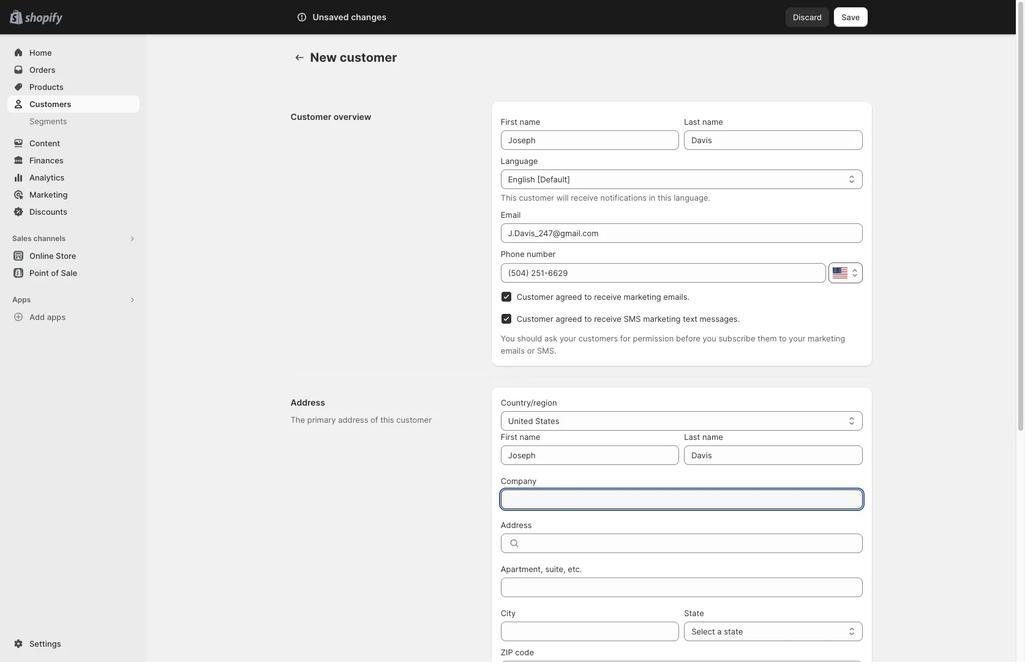Task type: locate. For each thing, give the bounding box(es) containing it.
last name for language
[[684, 117, 723, 127]]

you
[[501, 334, 515, 344]]

home
[[29, 48, 52, 58]]

of right address
[[371, 415, 378, 425]]

marketing inside you should ask your customers for permission before you subscribe them to your marketing emails or sms.
[[808, 334, 845, 344]]

1 vertical spatial receive
[[594, 292, 621, 302]]

first
[[501, 117, 517, 127], [501, 432, 517, 442]]

address
[[291, 397, 325, 408], [501, 521, 532, 530]]

sms
[[624, 314, 641, 324]]

1 vertical spatial address
[[501, 521, 532, 530]]

1 first from the top
[[501, 117, 517, 127]]

to inside you should ask your customers for permission before you subscribe them to your marketing emails or sms.
[[779, 334, 787, 344]]

apps
[[12, 295, 31, 304]]

of inside button
[[51, 268, 59, 278]]

select a state
[[691, 627, 743, 637]]

1 agreed from the top
[[556, 292, 582, 302]]

subscribe
[[719, 334, 755, 344]]

shopify image
[[25, 13, 63, 25]]

0 vertical spatial agreed
[[556, 292, 582, 302]]

permission
[[633, 334, 674, 344]]

your right ask
[[560, 334, 576, 344]]

first name text field for language
[[501, 130, 679, 150]]

1 last name from the top
[[684, 117, 723, 127]]

1 vertical spatial first name text field
[[501, 446, 679, 465]]

point of sale
[[29, 268, 77, 278]]

united states
[[508, 416, 559, 426]]

2 vertical spatial to
[[779, 334, 787, 344]]

0 vertical spatial last
[[684, 117, 700, 127]]

you
[[703, 334, 716, 344]]

content
[[29, 138, 60, 148]]

save button
[[834, 7, 867, 27]]

first up language
[[501, 117, 517, 127]]

finances link
[[7, 152, 140, 169]]

settings
[[29, 639, 61, 649]]

1 vertical spatial first
[[501, 432, 517, 442]]

first name text field up [default]
[[501, 130, 679, 150]]

to for sms
[[584, 314, 592, 324]]

0 vertical spatial to
[[584, 292, 592, 302]]

2 last name from the top
[[684, 432, 723, 442]]

marketing
[[624, 292, 661, 302], [643, 314, 681, 324], [808, 334, 845, 344]]

ask
[[544, 334, 557, 344]]

1 vertical spatial this
[[380, 415, 394, 425]]

point of sale button
[[0, 265, 147, 282]]

this
[[501, 193, 517, 203]]

1 vertical spatial last name
[[684, 432, 723, 442]]

first for company
[[501, 432, 517, 442]]

marketing up sms
[[624, 292, 661, 302]]

store
[[56, 251, 76, 261]]

receive
[[571, 193, 598, 203], [594, 292, 621, 302], [594, 314, 621, 324]]

orders
[[29, 65, 55, 75]]

First name text field
[[501, 130, 679, 150], [501, 446, 679, 465]]

first name for language
[[501, 117, 540, 127]]

2 vertical spatial marketing
[[808, 334, 845, 344]]

this customer will receive notifications in this language.
[[501, 193, 710, 203]]

text
[[683, 314, 697, 324]]

sales channels
[[12, 234, 66, 243]]

add apps button
[[7, 309, 140, 326]]

receive for marketing
[[594, 292, 621, 302]]

2 first name from the top
[[501, 432, 540, 442]]

number
[[527, 249, 556, 259]]

agreed
[[556, 292, 582, 302], [556, 314, 582, 324]]

1 vertical spatial customer
[[517, 292, 553, 302]]

2 agreed from the top
[[556, 314, 582, 324]]

receive for notifications
[[571, 193, 598, 203]]

of left sale
[[51, 268, 59, 278]]

address up the
[[291, 397, 325, 408]]

customer down search
[[340, 50, 397, 65]]

1 vertical spatial agreed
[[556, 314, 582, 324]]

0 vertical spatial address
[[291, 397, 325, 408]]

first name down the united
[[501, 432, 540, 442]]

2 vertical spatial customer
[[517, 314, 553, 324]]

this right in
[[658, 193, 671, 203]]

1 vertical spatial of
[[371, 415, 378, 425]]

0 vertical spatial of
[[51, 268, 59, 278]]

in
[[649, 193, 655, 203]]

Phone number text field
[[501, 263, 826, 283]]

2 first name text field from the top
[[501, 446, 679, 465]]

or
[[527, 346, 535, 356]]

before
[[676, 334, 700, 344]]

this right address
[[380, 415, 394, 425]]

search
[[351, 12, 377, 22]]

discard button
[[786, 7, 829, 27]]

receive up 'customers'
[[594, 314, 621, 324]]

customer right address
[[396, 415, 432, 425]]

a
[[717, 627, 722, 637]]

your
[[560, 334, 576, 344], [789, 334, 806, 344]]

online store link
[[7, 247, 140, 265]]

first name text field down states
[[501, 446, 679, 465]]

marketing right "them"
[[808, 334, 845, 344]]

0 vertical spatial customer
[[340, 50, 397, 65]]

zip code
[[501, 648, 534, 658]]

1 first name from the top
[[501, 117, 540, 127]]

receive for sms
[[594, 314, 621, 324]]

phone
[[501, 249, 525, 259]]

1 first name text field from the top
[[501, 130, 679, 150]]

1 vertical spatial customer
[[519, 193, 554, 203]]

online store
[[29, 251, 76, 261]]

1 vertical spatial first name
[[501, 432, 540, 442]]

Last name text field
[[684, 446, 863, 465]]

0 vertical spatial first name text field
[[501, 130, 679, 150]]

0 horizontal spatial your
[[560, 334, 576, 344]]

0 vertical spatial first name
[[501, 117, 540, 127]]

receive up customer agreed to receive sms marketing text messages.
[[594, 292, 621, 302]]

first name text field for company
[[501, 446, 679, 465]]

new
[[310, 50, 337, 65]]

name
[[520, 117, 540, 127], [702, 117, 723, 127], [520, 432, 540, 442], [702, 432, 723, 442]]

customer for customer overview
[[291, 111, 331, 122]]

1 last from the top
[[684, 117, 700, 127]]

of
[[51, 268, 59, 278], [371, 415, 378, 425]]

1 vertical spatial to
[[584, 314, 592, 324]]

save
[[842, 12, 860, 22]]

online store button
[[0, 247, 147, 265]]

1 vertical spatial marketing
[[643, 314, 681, 324]]

receive right "will" in the right of the page
[[571, 193, 598, 203]]

1 vertical spatial last
[[684, 432, 700, 442]]

1 horizontal spatial your
[[789, 334, 806, 344]]

point of sale link
[[7, 265, 140, 282]]

settings link
[[7, 636, 140, 653]]

0 vertical spatial last name
[[684, 117, 723, 127]]

0 vertical spatial customer
[[291, 111, 331, 122]]

marketing up permission
[[643, 314, 681, 324]]

0 vertical spatial first
[[501, 117, 517, 127]]

2 last from the top
[[684, 432, 700, 442]]

code
[[515, 648, 534, 658]]

2 vertical spatial receive
[[594, 314, 621, 324]]

sales
[[12, 234, 32, 243]]

first name up language
[[501, 117, 540, 127]]

your right "them"
[[789, 334, 806, 344]]

states
[[535, 416, 559, 426]]

analytics
[[29, 173, 64, 182]]

phone number
[[501, 249, 556, 259]]

emails
[[501, 346, 525, 356]]

2 first from the top
[[501, 432, 517, 442]]

2 vertical spatial customer
[[396, 415, 432, 425]]

to
[[584, 292, 592, 302], [584, 314, 592, 324], [779, 334, 787, 344]]

changes
[[351, 12, 387, 22]]

City text field
[[501, 622, 679, 642]]

the
[[291, 415, 305, 425]]

customer down english [default]
[[519, 193, 554, 203]]

first down the united
[[501, 432, 517, 442]]

customer for this
[[519, 193, 554, 203]]

1 horizontal spatial of
[[371, 415, 378, 425]]

name for last name text box
[[702, 117, 723, 127]]

customers
[[578, 334, 618, 344]]

apartment, suite, etc.
[[501, 565, 582, 574]]

point
[[29, 268, 49, 278]]

this
[[658, 193, 671, 203], [380, 415, 394, 425]]

1 horizontal spatial this
[[658, 193, 671, 203]]

0 vertical spatial receive
[[571, 193, 598, 203]]

analytics link
[[7, 169, 140, 186]]

Last name text field
[[684, 130, 863, 150]]

0 horizontal spatial of
[[51, 268, 59, 278]]

address down company
[[501, 521, 532, 530]]



Task type: describe. For each thing, give the bounding box(es) containing it.
them
[[758, 334, 777, 344]]

marketing
[[29, 190, 68, 200]]

city
[[501, 609, 516, 618]]

1 horizontal spatial address
[[501, 521, 532, 530]]

state
[[684, 609, 704, 618]]

ZIP code text field
[[501, 661, 863, 663]]

products link
[[7, 78, 140, 96]]

customer agreed to receive sms marketing text messages.
[[517, 314, 740, 324]]

messages.
[[700, 314, 740, 324]]

country/region
[[501, 398, 557, 408]]

will
[[556, 193, 569, 203]]

united states (+1) image
[[833, 268, 847, 279]]

first name for company
[[501, 432, 540, 442]]

agreed for customer agreed to receive marketing emails.
[[556, 292, 582, 302]]

2 your from the left
[[789, 334, 806, 344]]

suite,
[[545, 565, 566, 574]]

finances
[[29, 156, 64, 165]]

products
[[29, 82, 64, 92]]

apartment,
[[501, 565, 543, 574]]

0 horizontal spatial this
[[380, 415, 394, 425]]

state
[[724, 627, 743, 637]]

for
[[620, 334, 631, 344]]

search button
[[330, 7, 686, 27]]

0 vertical spatial this
[[658, 193, 671, 203]]

last for company
[[684, 432, 700, 442]]

the primary address of this customer
[[291, 415, 432, 425]]

name for last name text field at the bottom right of the page
[[702, 432, 723, 442]]

customers
[[29, 99, 71, 109]]

new customer
[[310, 50, 397, 65]]

emails.
[[663, 292, 690, 302]]

0 vertical spatial marketing
[[624, 292, 661, 302]]

notifications
[[600, 193, 647, 203]]

address
[[338, 415, 368, 425]]

sales channels button
[[7, 230, 140, 247]]

sale
[[61, 268, 77, 278]]

name for first name text field corresponding to company
[[520, 432, 540, 442]]

add
[[29, 312, 45, 322]]

agreed for customer agreed to receive sms marketing text messages.
[[556, 314, 582, 324]]

company
[[501, 476, 537, 486]]

primary
[[307, 415, 336, 425]]

email
[[501, 210, 521, 220]]

last for language
[[684, 117, 700, 127]]

customer agreed to receive marketing emails.
[[517, 292, 690, 302]]

0 horizontal spatial address
[[291, 397, 325, 408]]

select
[[691, 627, 715, 637]]

Apartment, suite, etc. text field
[[501, 578, 863, 598]]

sms.
[[537, 346, 556, 356]]

english
[[508, 175, 535, 184]]

to for marketing
[[584, 292, 592, 302]]

customer overview
[[291, 111, 371, 122]]

Email email field
[[501, 224, 863, 243]]

1 your from the left
[[560, 334, 576, 344]]

customers link
[[7, 96, 140, 113]]

[default]
[[537, 175, 570, 184]]

Address text field
[[525, 534, 863, 554]]

customer for customer agreed to receive marketing emails.
[[517, 292, 553, 302]]

discard
[[793, 12, 822, 22]]

channels
[[33, 234, 66, 243]]

name for language first name text field
[[520, 117, 540, 127]]

customer for new
[[340, 50, 397, 65]]

unsaved changes
[[313, 12, 387, 22]]

unsaved
[[313, 12, 349, 22]]

overview
[[334, 111, 371, 122]]

apps
[[47, 312, 66, 322]]

segments link
[[7, 113, 140, 130]]

apps button
[[7, 291, 140, 309]]

discounts link
[[7, 203, 140, 220]]

you should ask your customers for permission before you subscribe them to your marketing emails or sms.
[[501, 334, 845, 356]]

zip
[[501, 648, 513, 658]]

language.
[[674, 193, 710, 203]]

discounts
[[29, 207, 67, 217]]

first for language
[[501, 117, 517, 127]]

segments
[[29, 116, 67, 126]]

should
[[517, 334, 542, 344]]

last name for company
[[684, 432, 723, 442]]

online
[[29, 251, 54, 261]]

Company text field
[[501, 490, 863, 509]]

language
[[501, 156, 538, 166]]

customer for customer agreed to receive sms marketing text messages.
[[517, 314, 553, 324]]

content link
[[7, 135, 140, 152]]

add apps
[[29, 312, 66, 322]]

etc.
[[568, 565, 582, 574]]



Task type: vqa. For each thing, say whether or not it's contained in the screenshot.
Sell online group
no



